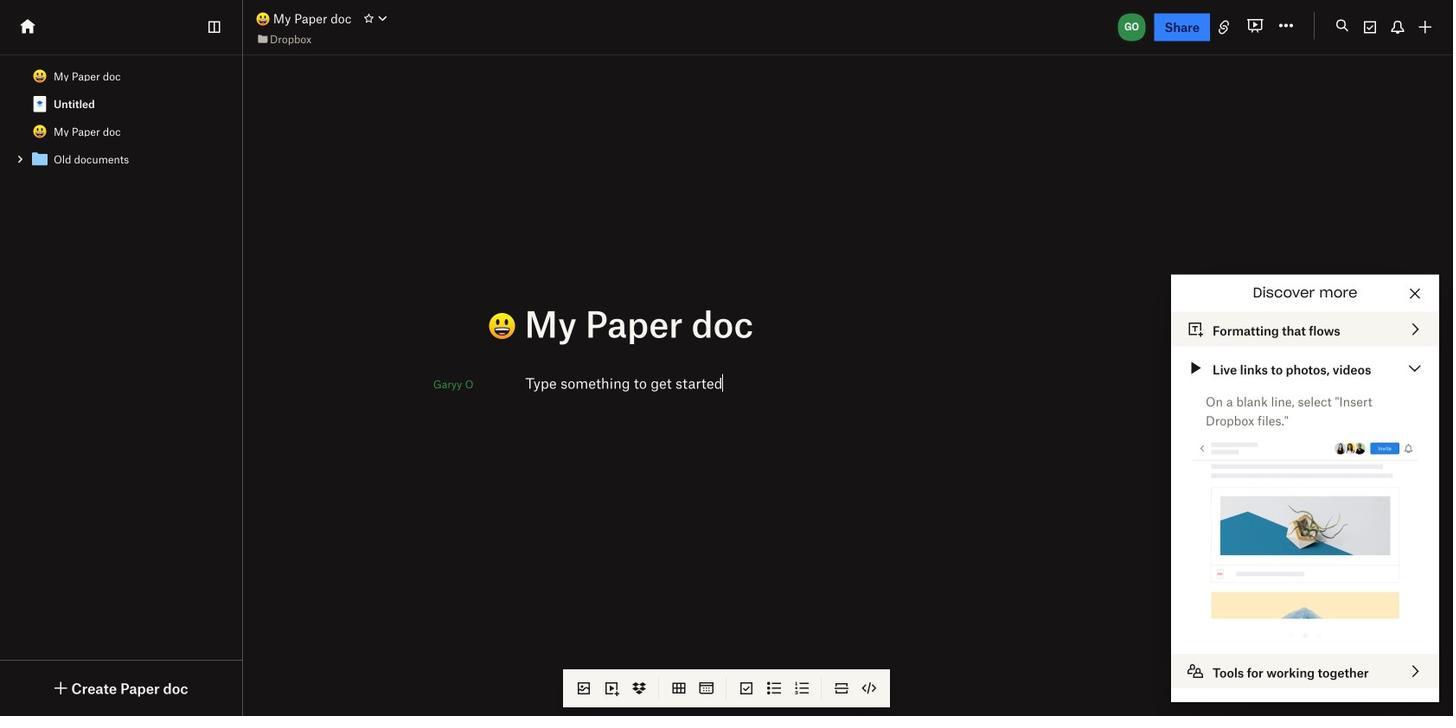Task type: locate. For each thing, give the bounding box(es) containing it.
grinning face with big eyes image
[[33, 69, 47, 83], [33, 125, 47, 138]]

expand folder image
[[14, 153, 26, 165]]

grinning face with big eyes image up template content icon
[[33, 69, 47, 83]]

0 vertical spatial grinning face with big eyes image
[[33, 69, 47, 83]]

/ contents list
[[0, 62, 242, 173]]

1 vertical spatial grinning face with big eyes image
[[33, 125, 47, 138]]

heading
[[489, 302, 1170, 345]]

carousel card 1 image
[[1285, 629, 1299, 643]]

grinning face with big eyes image down template content icon
[[33, 125, 47, 138]]



Task type: describe. For each thing, give the bounding box(es) containing it.
grinning face with big eyes image
[[256, 12, 270, 26]]

1 grinning face with big eyes image from the top
[[33, 69, 47, 83]]

template content image
[[29, 149, 50, 170]]

2 grinning face with big eyes image from the top
[[33, 125, 47, 138]]

template content image
[[29, 93, 50, 114]]



Task type: vqa. For each thing, say whether or not it's contained in the screenshot.
template content image to the bottom
yes



